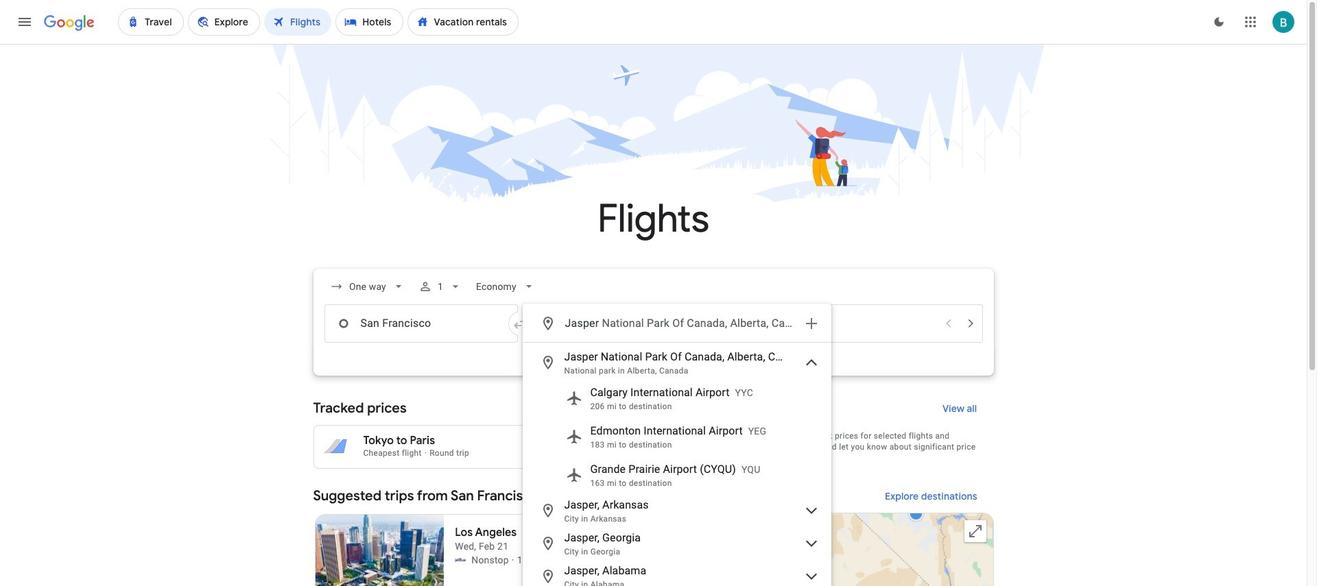 Task type: locate. For each thing, give the bounding box(es) containing it.
None text field
[[324, 305, 518, 343]]

Departure text field
[[760, 305, 936, 342]]

 image
[[512, 554, 514, 567]]

jetblue image
[[455, 555, 466, 566]]

calgary international airport (yyc) option
[[523, 379, 830, 418]]

777 US dollars text field
[[612, 434, 636, 448]]

toggle nearby airports for jasper, georgia image
[[803, 536, 819, 552]]

toggle nearby airports for jasper, arkansas image
[[803, 503, 819, 519]]

None field
[[324, 274, 410, 299], [471, 274, 541, 299], [324, 274, 410, 299], [471, 274, 541, 299]]

list box
[[523, 343, 830, 586]]

 image inside suggested trips from san francisco region
[[512, 554, 514, 567]]

change appearance image
[[1202, 5, 1235, 38]]

 image inside tracked prices region
[[424, 449, 427, 458]]

 image
[[424, 449, 427, 458]]

Where else? text field
[[564, 307, 795, 340]]

jasper, alabama option
[[523, 560, 830, 586]]



Task type: vqa. For each thing, say whether or not it's contained in the screenshot.
Edmonton International Airport (YEG) option
yes



Task type: describe. For each thing, give the bounding box(es) containing it.
destination, select multiple airports image
[[803, 316, 819, 332]]

edmonton international airport (yeg) option
[[523, 418, 830, 456]]

878 US dollars text field
[[614, 447, 636, 458]]

toggle nearby airports for jasper, alabama image
[[803, 569, 819, 585]]

main menu image
[[16, 14, 33, 30]]

list box inside enter your destination dialog
[[523, 343, 830, 586]]

tracked prices region
[[313, 392, 994, 469]]

toggle nearby airports for jasper national park of canada, alberta, canada image
[[803, 355, 819, 371]]

jasper national park of canada, alberta, canada option
[[523, 346, 830, 379]]

jasper, arkansas option
[[523, 495, 830, 528]]

grande prairie airport (cyqu) (yqu) option
[[523, 456, 830, 495]]

Flight search field
[[302, 269, 1005, 586]]

46 US dollars text field
[[609, 585, 627, 586]]

jasper, georgia option
[[523, 528, 830, 560]]

suggested trips from san francisco region
[[313, 480, 994, 586]]

enter your destination dialog
[[522, 304, 831, 586]]



